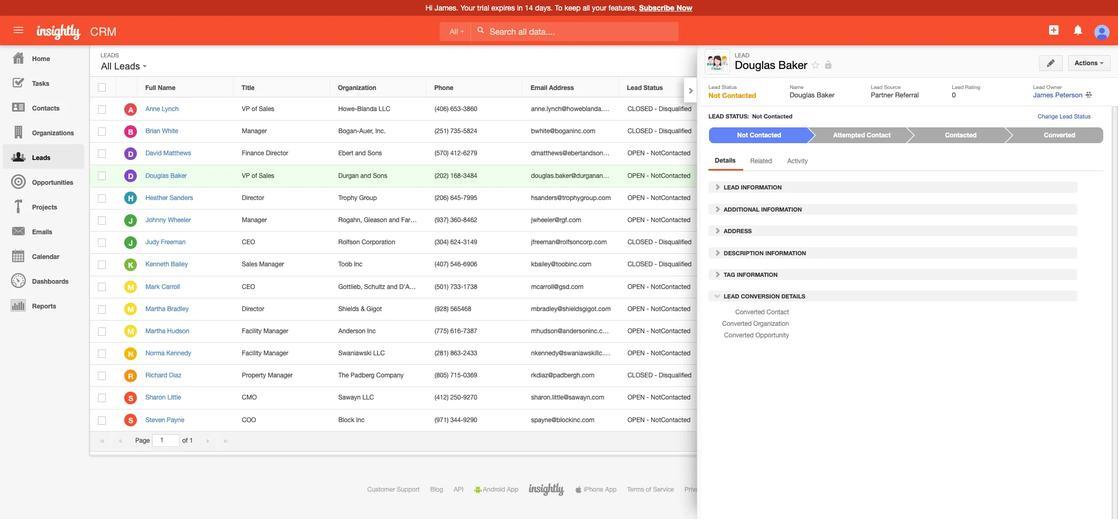 Task type: describe. For each thing, give the bounding box(es) containing it.
(775) 616-7387
[[435, 328, 478, 335]]

bin
[[1004, 83, 1014, 90]]

lead conversion details
[[723, 293, 806, 300]]

(501) 733-1738 cell
[[427, 276, 523, 299]]

open - notcontacted for douglas.baker@durganandsons.com
[[628, 172, 691, 179]]

swaniawski
[[339, 350, 372, 357]]

n link
[[125, 347, 137, 360]]

mbradley@shieldsgigot.com cell
[[523, 299, 620, 321]]

ebert and sons cell
[[330, 143, 427, 165]]

23 for mbradley@shieldsgigot.com
[[748, 305, 755, 313]]

padberg
[[351, 372, 375, 379]]

shields
[[339, 305, 359, 313]]

record permissions image
[[824, 58, 834, 71]]

Search all data.... text field
[[472, 22, 679, 41]]

inc.
[[376, 128, 386, 135]]

block inc cell
[[330, 410, 427, 432]]

j link for johnny wheeler
[[125, 214, 137, 227]]

j for johnny wheeler
[[129, 216, 133, 225]]

(407)
[[435, 261, 449, 268]]

- for mhudson@andersoninc.com
[[647, 328, 650, 335]]

privacy policy link
[[685, 486, 725, 494]]

(251) 735-5824
[[435, 128, 478, 135]]

- for mcarroll@gsd.com
[[647, 283, 650, 291]]

j for judy freeman
[[129, 238, 133, 247]]

open for mbradley@shieldsgigot.com
[[628, 305, 645, 313]]

13-nov-23 4:06 pm for douglas.baker@durganandsons.com
[[724, 172, 780, 179]]

show sidebar image
[[1013, 57, 1021, 64]]

related
[[751, 158, 773, 165]]

and right durgan
[[361, 172, 371, 179]]

open - notcontacted cell for mbradley@shieldsgigot.com
[[620, 299, 716, 321]]

toob inc cell
[[330, 254, 427, 276]]

your inside hi james. your trial expires in 14 days. to keep all your features, subscribe now
[[461, 4, 475, 12]]

little
[[168, 394, 181, 402]]

chevron down image
[[714, 293, 722, 300]]

hsanders@trophygroup.com cell
[[523, 187, 620, 210]]

anne.lynch@howeblanda.com cell
[[523, 99, 620, 121]]

1 horizontal spatial baker
[[779, 58, 808, 71]]

freeman
[[161, 239, 186, 246]]

vp for a
[[242, 105, 250, 113]]

nov- for mbradley@shieldsgigot.com
[[734, 305, 748, 313]]

durgan and sons cell
[[330, 165, 427, 187]]

lead inside lead rating 0
[[953, 84, 964, 90]]

(281)
[[435, 350, 449, 357]]

follow image for jfreeman@rolfsoncorp.com
[[913, 238, 923, 248]]

open - notcontacted cell for douglas.baker@durganandsons.com
[[620, 165, 716, 187]]

change record owner image
[[1086, 91, 1093, 100]]

jwheeler@rgf.com cell
[[523, 210, 620, 232]]

reports link
[[3, 293, 84, 318]]

white image
[[477, 26, 485, 34]]

(805)
[[435, 372, 449, 379]]

property manager cell
[[234, 365, 330, 387]]

8462
[[464, 216, 478, 224]]

0 vertical spatial organization
[[338, 84, 377, 92]]

details link
[[709, 154, 742, 169]]

jwheeler@rgf.com
[[531, 216, 582, 224]]

follow image for douglas.baker@durganandsons.com
[[913, 172, 923, 182]]

23 for mhudson@andersoninc.com
[[748, 328, 755, 335]]

shields & gigot cell
[[330, 299, 427, 321]]

block
[[339, 416, 355, 424]]

jfreeman@rolfsoncorp.com cell
[[523, 232, 620, 254]]

lead tags
[[965, 196, 997, 202]]

director cell for h
[[234, 187, 330, 210]]

23 for anne.lynch@howeblanda.com
[[748, 105, 755, 113]]

(412) 250-9270 cell
[[427, 387, 523, 410]]

13-nov-23 4:06 pm for kbailey@toobinc.com
[[724, 261, 780, 268]]

b row
[[90, 121, 958, 143]]

h row
[[90, 187, 958, 210]]

7387
[[464, 328, 478, 335]]

d for david matthews
[[128, 150, 134, 159]]

all leads button
[[99, 58, 150, 74]]

(304) 624-3149 cell
[[427, 232, 523, 254]]

activity link
[[781, 154, 815, 170]]

a row
[[90, 99, 958, 121]]

toob inc
[[339, 261, 363, 268]]

pm for douglas.baker@durganandsons.com
[[771, 172, 780, 179]]

23 for kbailey@toobinc.com
[[748, 261, 755, 268]]

1 horizontal spatial lead owner
[[1034, 84, 1063, 90]]

(304)
[[435, 239, 449, 246]]

(971) 344-9290
[[435, 416, 478, 424]]

735-
[[451, 128, 464, 135]]

2 horizontal spatial status
[[1075, 113, 1091, 120]]

james peterson cell
[[809, 165, 905, 187]]

howe-blanda llc
[[339, 105, 391, 113]]

13-nov-23 4:06 pm for jwheeler@rgf.com
[[724, 216, 780, 224]]

lead status
[[627, 84, 663, 92]]

4:06 for jwheeler@rgf.com
[[757, 216, 769, 224]]

nkennedy@swaniawskillc.com cell
[[523, 343, 620, 365]]

james for k
[[817, 261, 835, 268]]

rating
[[966, 84, 981, 90]]

durgan and sons
[[339, 172, 388, 179]]

lead image
[[707, 51, 729, 72]]

toob
[[339, 261, 352, 268]]

Search this list... text field
[[766, 53, 884, 68]]

hi james. your trial expires in 14 days. to keep all your features, subscribe now
[[426, 3, 693, 12]]

mark carroll
[[146, 283, 180, 291]]

(281) 863-2433 cell
[[427, 343, 523, 365]]

h link
[[125, 192, 137, 205]]

facility manager cell for m
[[234, 321, 330, 343]]

leads down export
[[994, 139, 1011, 147]]

13-nov-23 4:06 pm for anne.lynch@howeblanda.com
[[724, 105, 780, 113]]

spayne@blockinc.com cell
[[523, 410, 620, 432]]

open - notcontacted for nkennedy@swaniawskillc.com
[[628, 350, 691, 357]]

expires
[[492, 4, 515, 12]]

sawayn llc cell
[[330, 387, 427, 410]]

rolfson
[[339, 239, 360, 246]]

open for spayne@blockinc.com
[[628, 416, 645, 424]]

open for hsanders@trophygroup.com
[[628, 194, 645, 202]]

open for nkennedy@swaniawskillc.com
[[628, 350, 645, 357]]

0 vertical spatial douglas
[[735, 58, 776, 71]]

trophy group
[[339, 194, 377, 202]]

and inside cell
[[387, 283, 398, 291]]

13-nov-23 4:06 pm cell for jwheeler@rgf.com
[[716, 210, 809, 232]]

pm for kbailey@toobinc.com
[[771, 261, 780, 268]]

1
[[190, 437, 193, 445]]

carroll
[[162, 283, 180, 291]]

lead created
[[724, 84, 764, 92]]

sales for d
[[259, 172, 275, 179]]

0 horizontal spatial owner
[[833, 84, 852, 92]]

information for description information
[[766, 249, 807, 256]]

the padberg company cell
[[330, 365, 427, 387]]

open - notcontacted for mhudson@andersoninc.com
[[628, 328, 691, 335]]

pm for anne.lynch@howeblanda.com
[[771, 105, 780, 113]]

full name
[[145, 84, 176, 92]]

facility manager for m
[[242, 328, 289, 335]]

property
[[242, 372, 266, 379]]

kenneth bailey
[[146, 261, 188, 268]]

23 for douglas.baker@durganandsons.com
[[748, 172, 755, 179]]

closed - disqualified for r
[[628, 372, 692, 379]]

s link for steven payne
[[125, 414, 137, 427]]

(251) 735-5824 cell
[[427, 121, 523, 143]]

manager for r
[[268, 372, 293, 379]]

&
[[361, 305, 365, 313]]

rkdiaz@padbergh.com cell
[[523, 365, 620, 387]]

412-
[[451, 150, 464, 157]]

ceo for j
[[242, 239, 255, 246]]

sample_data link
[[975, 211, 1009, 222]]

information for lead information
[[741, 184, 782, 191]]

1 m row from the top
[[90, 276, 958, 299]]

policy
[[708, 486, 725, 494]]

4:06 for kbailey@toobinc.com
[[757, 261, 769, 268]]

home link
[[3, 45, 84, 70]]

(775) 616-7387 cell
[[427, 321, 523, 343]]

sample_data
[[977, 213, 1007, 219]]

(570) 412-6279 cell
[[427, 143, 523, 165]]

llc inside a row
[[379, 105, 391, 113]]

farrell
[[402, 216, 419, 224]]

additional
[[724, 206, 760, 213]]

api
[[454, 486, 464, 494]]

546-
[[451, 261, 464, 268]]

(202) 168-3484
[[435, 172, 478, 179]]

douglas baker inside 'd' row
[[146, 172, 187, 179]]

(928)
[[435, 305, 449, 313]]

douglas inside the name douglas baker
[[790, 91, 815, 99]]

richard
[[146, 372, 167, 379]]

martha hudson
[[146, 328, 189, 335]]

llc for n
[[374, 350, 385, 357]]

heather
[[146, 194, 168, 202]]

status:
[[726, 113, 750, 120]]

information for tag information
[[737, 271, 778, 278]]

disqualified for r
[[659, 372, 692, 379]]

13- for anne.lynch@howeblanda.com
[[724, 105, 734, 113]]

status for lead status not contacted
[[722, 84, 737, 90]]

closed for r
[[628, 372, 653, 379]]

notcontacted for hsanders@trophygroup.com
[[651, 194, 691, 202]]

customer
[[368, 486, 395, 494]]

shields & gigot
[[339, 305, 382, 313]]

director for m
[[242, 305, 264, 313]]

open - notcontacted for mcarroll@gsd.com
[[628, 283, 691, 291]]

sales for a
[[259, 105, 275, 113]]

heather sanders
[[146, 194, 193, 202]]

all leads
[[101, 61, 143, 72]]

cmo cell
[[234, 387, 330, 410]]

1 vertical spatial details
[[782, 293, 806, 300]]

d link for david matthews
[[125, 147, 137, 160]]

1 horizontal spatial douglas baker
[[735, 58, 808, 71]]

open - notcontacted for spayne@blockinc.com
[[628, 416, 691, 424]]

d for douglas baker
[[128, 172, 134, 181]]

23 for bwhite@boganinc.com
[[748, 128, 755, 135]]

swaniawski llc cell
[[330, 343, 427, 365]]

23 down your recent imports at the right of the page
[[997, 182, 1004, 190]]

martha for martha hudson
[[146, 328, 166, 335]]

closed - disqualified for a
[[628, 105, 692, 113]]

(202) 168-3484 cell
[[427, 165, 523, 187]]

import leads link
[[965, 139, 1011, 147]]

pm for mhudson@andersoninc.com
[[771, 328, 780, 335]]

m for mark carroll
[[128, 283, 134, 292]]

ceo cell for m
[[234, 276, 330, 299]]

subscribe now link
[[640, 3, 693, 12]]

brian white link
[[146, 128, 184, 135]]

james peterson for k
[[817, 261, 862, 268]]

2 j row from the top
[[90, 232, 958, 254]]

recent
[[983, 167, 1007, 174]]

(407) 546-6906
[[435, 261, 478, 268]]

sharon.little@sawayn.com cell
[[523, 387, 620, 410]]

sales inside cell
[[242, 261, 258, 268]]

open - notcontacted cell for hsanders@trophygroup.com
[[620, 187, 716, 210]]

4:06 for mhudson@andersoninc.com
[[757, 328, 769, 335]]

features,
[[609, 4, 637, 12]]

contact for converted contact converted organization converted opportunity
[[767, 309, 790, 316]]

s for spayne@blockinc.com
[[128, 416, 133, 425]]

of for a vp of sales cell
[[252, 105, 257, 113]]

rolfson corporation cell
[[330, 232, 427, 254]]

projects
[[32, 203, 57, 211]]

the padberg company
[[339, 372, 404, 379]]

follow image for spayne@blockinc.com
[[913, 416, 923, 426]]

closed - disqualified cell for j
[[620, 232, 716, 254]]

not for lead status: not contacted
[[753, 113, 763, 120]]

manager inside the b row
[[242, 128, 267, 135]]

gottlieb, schultz and d'amore cell
[[330, 276, 427, 299]]

1 horizontal spatial owner
[[1047, 84, 1063, 90]]

related link
[[744, 154, 779, 170]]

not for lead status not contacted
[[709, 91, 721, 100]]

3484
[[464, 172, 478, 179]]

and right ebert
[[355, 150, 366, 157]]

h
[[128, 194, 134, 203]]

not inside 'link'
[[738, 131, 749, 139]]

the
[[339, 372, 349, 379]]

(775)
[[435, 328, 449, 335]]

0 horizontal spatial lead owner
[[816, 84, 852, 92]]

dmatthews@ebertandsons.com cell
[[523, 143, 621, 165]]

david matthews link
[[146, 150, 197, 157]]

director inside cell
[[266, 150, 288, 157]]

23 for jwheeler@rgf.com
[[748, 216, 755, 224]]

leads up all leads
[[101, 52, 119, 58]]

mhudson@andersoninc.com cell
[[523, 321, 620, 343]]

mark
[[146, 283, 160, 291]]

james for b
[[817, 128, 835, 135]]

6906
[[464, 261, 478, 268]]



Task type: vqa. For each thing, say whether or not it's contained in the screenshot.
1st the VP of Sales from the bottom of the page
yes



Task type: locate. For each thing, give the bounding box(es) containing it.
250-
[[451, 394, 464, 402]]

nov- up lead information
[[734, 172, 748, 179]]

pm inside the b row
[[771, 128, 780, 135]]

baker inside the name douglas baker
[[817, 91, 835, 99]]

vp of sales cell down finance director
[[234, 165, 330, 187]]

address
[[549, 84, 574, 92], [723, 228, 752, 235]]

peterson for b
[[837, 128, 862, 135]]

leads inside navigation
[[32, 154, 50, 162]]

3 pm from the top
[[771, 172, 780, 179]]

recycle bin
[[975, 83, 1014, 90]]

(937) 360-8462 cell
[[427, 210, 523, 232]]

0 vertical spatial martha
[[146, 305, 166, 313]]

manager cell up 'sales manager' cell
[[234, 210, 330, 232]]

23 up tag information at the bottom of the page
[[748, 261, 755, 268]]

1 director cell from the top
[[234, 187, 330, 210]]

llc right blanda
[[379, 105, 391, 113]]

and left farrell
[[389, 216, 400, 224]]

1 vertical spatial director cell
[[234, 299, 330, 321]]

4:06 inside k row
[[757, 261, 769, 268]]

notifications image
[[1072, 24, 1085, 36]]

s row
[[90, 387, 958, 410], [90, 410, 958, 432]]

23 inside k row
[[748, 261, 755, 268]]

follow image inside k row
[[913, 260, 923, 270]]

inc right toob
[[354, 261, 363, 268]]

open for mhudson@andersoninc.com
[[628, 328, 645, 335]]

douglas up heather
[[146, 172, 169, 179]]

7 pm from the top
[[771, 328, 780, 335]]

1 horizontal spatial organization
[[754, 320, 790, 328]]

13-nov-23 4:06 pm cell for mhudson@andersoninc.com
[[716, 321, 809, 343]]

1 vertical spatial m
[[128, 305, 134, 314]]

open for sharon.little@sawayn.com
[[628, 394, 645, 402]]

name douglas baker
[[790, 84, 835, 99]]

1 vertical spatial vp of sales cell
[[234, 165, 330, 187]]

app right android
[[507, 486, 519, 494]]

0 horizontal spatial contact
[[767, 309, 790, 316]]

manager
[[242, 128, 267, 135], [242, 216, 267, 224], [259, 261, 284, 268], [264, 328, 289, 335], [264, 350, 289, 357], [268, 372, 293, 379]]

information up tag information at the bottom of the page
[[766, 249, 807, 256]]

open - notcontacted for hsanders@trophygroup.com
[[628, 194, 691, 202]]

5 disqualified from the top
[[659, 372, 692, 379]]

sales manager cell
[[234, 254, 330, 276]]

13- inside a row
[[724, 105, 734, 113]]

api link
[[454, 486, 464, 494]]

organization inside converted contact converted organization converted opportunity
[[754, 320, 790, 328]]

1 manager cell from the top
[[234, 121, 330, 143]]

s link up page
[[125, 414, 137, 427]]

2 s link from the top
[[125, 414, 137, 427]]

0 vertical spatial j
[[129, 216, 133, 225]]

of for vp of sales cell for d
[[252, 172, 257, 179]]

7 13-nov-23 4:06 pm cell from the top
[[716, 321, 809, 343]]

ebert and sons
[[339, 150, 382, 157]]

1 vertical spatial martha
[[146, 328, 166, 335]]

leads inside button
[[114, 61, 140, 72]]

johnny
[[146, 216, 166, 224]]

0 vertical spatial manager cell
[[234, 121, 330, 143]]

13- down additional
[[724, 216, 734, 224]]

0 vertical spatial d link
[[125, 147, 137, 160]]

navigation containing home
[[0, 45, 84, 318]]

crm
[[90, 25, 117, 38]]

sawayn
[[339, 394, 361, 402]]

all inside button
[[101, 61, 112, 72]]

follow image inside m row
[[913, 305, 923, 315]]

0 vertical spatial your
[[461, 4, 475, 12]]

closed inside the b row
[[628, 128, 653, 135]]

lead owner
[[816, 84, 852, 92], [1034, 84, 1063, 90]]

2 vp from the top
[[242, 172, 250, 179]]

nov- inside the b row
[[734, 128, 748, 135]]

sons for ebert and sons
[[368, 150, 382, 157]]

13-nov-23 4:06 pm cell
[[716, 99, 809, 121], [716, 121, 809, 143], [716, 165, 809, 187], [716, 210, 809, 232], [716, 254, 809, 276], [716, 299, 809, 321], [716, 321, 809, 343]]

23 inside 'd' row
[[748, 172, 755, 179]]

anne
[[146, 105, 160, 113]]

recycle bin link
[[965, 83, 1020, 91]]

2 follow image from the top
[[913, 260, 923, 270]]

13-nov-23 4:06 pm for bwhite@boganinc.com
[[724, 128, 780, 135]]

1 vertical spatial sons
[[373, 172, 388, 179]]

4:06 inside a row
[[757, 105, 769, 113]]

peterson inside the b row
[[837, 128, 862, 135]]

360-
[[451, 216, 464, 224]]

2 vertical spatial llc
[[363, 394, 374, 402]]

nov- up tags on the top right
[[983, 182, 997, 190]]

mcarroll@gsd.com cell
[[523, 276, 620, 299]]

- for hsanders@trophygroup.com
[[647, 194, 650, 202]]

closed - disqualified for j
[[628, 239, 692, 246]]

13-nov-23 4:06 pm cell for mbradley@shieldsgigot.com
[[716, 299, 809, 321]]

m link left martha bradley
[[125, 303, 137, 316]]

norma kennedy
[[146, 350, 191, 357]]

2 horizontal spatial not
[[753, 113, 763, 120]]

schultz
[[364, 283, 385, 291]]

contacted down 'lead status: not contacted'
[[750, 131, 782, 139]]

nov- inside a row
[[734, 105, 748, 113]]

all down james.
[[450, 27, 458, 36]]

s row down r row
[[90, 410, 958, 432]]

13-nov-23 4:06 pm cell up opportunity
[[716, 299, 809, 321]]

r row
[[90, 365, 958, 387]]

rolfson corporation
[[339, 239, 396, 246]]

richard diaz link
[[146, 372, 187, 379]]

2 j from the top
[[129, 238, 133, 247]]

m row up r row
[[90, 321, 958, 343]]

row group
[[90, 99, 958, 432]]

3 chevron right image from the top
[[714, 271, 722, 278]]

director for h
[[242, 194, 264, 202]]

follow image inside n 'row'
[[913, 349, 923, 359]]

cell
[[716, 143, 809, 165], [809, 143, 905, 165], [931, 143, 958, 165], [90, 165, 116, 187], [716, 187, 809, 210], [809, 187, 905, 210], [809, 210, 905, 232], [716, 232, 809, 254], [809, 232, 905, 254], [716, 276, 809, 299], [809, 276, 905, 299], [809, 299, 905, 321], [809, 321, 905, 343], [931, 321, 958, 343], [716, 343, 809, 365], [809, 343, 905, 365], [931, 343, 958, 365], [716, 365, 809, 387], [809, 365, 905, 387], [931, 365, 958, 387], [716, 387, 809, 410], [809, 387, 905, 410], [931, 387, 958, 410], [716, 410, 809, 432], [809, 410, 905, 432], [931, 410, 958, 432]]

m link for martha bradley
[[125, 303, 137, 316]]

5 follow image from the top
[[913, 416, 923, 426]]

2 vertical spatial import
[[1006, 182, 1024, 190]]

notcontacted inside n 'row'
[[651, 350, 691, 357]]

(406)
[[435, 105, 449, 113]]

4 closed from the top
[[628, 261, 653, 268]]

name inside the name douglas baker
[[790, 84, 804, 90]]

closed - disqualified cell
[[620, 99, 716, 121], [620, 121, 716, 143], [620, 232, 716, 254], [620, 254, 716, 276], [620, 365, 716, 387]]

2 13-nov-23 4:06 pm from the top
[[724, 128, 780, 135]]

pm for jwheeler@rgf.com
[[771, 216, 780, 224]]

facility for n
[[242, 350, 262, 357]]

company
[[377, 372, 404, 379]]

(304) 624-3149
[[435, 239, 478, 246]]

0 vertical spatial address
[[549, 84, 574, 92]]

j row up k row
[[90, 210, 958, 232]]

follow image for jwheeler@rgf.com
[[913, 216, 923, 226]]

vp of sales down title
[[242, 105, 275, 113]]

notcontacted for dmatthews@ebertandsons.com
[[651, 150, 691, 157]]

martha bradley link
[[146, 305, 194, 313]]

(281) 863-2433
[[435, 350, 478, 357]]

vp of sales for d
[[242, 172, 275, 179]]

vp of sales cell for a
[[234, 99, 330, 121]]

james inside k row
[[817, 261, 835, 268]]

sales inside a row
[[259, 105, 275, 113]]

1 vertical spatial sales
[[259, 172, 275, 179]]

llc inside n 'row'
[[374, 350, 385, 357]]

pm
[[771, 105, 780, 113], [771, 128, 780, 135], [771, 172, 780, 179], [771, 216, 780, 224], [771, 261, 780, 268], [771, 305, 780, 313], [771, 328, 780, 335]]

disqualified for b
[[659, 128, 692, 135]]

5 open - notcontacted from the top
[[628, 283, 691, 291]]

ceo cell
[[234, 232, 330, 254], [234, 276, 330, 299]]

open - notcontacted cell
[[620, 143, 716, 165], [620, 165, 716, 187], [620, 187, 716, 210], [620, 210, 716, 232], [620, 276, 716, 299], [620, 299, 716, 321], [620, 321, 716, 343], [620, 343, 716, 365], [620, 387, 716, 410], [620, 410, 716, 432]]

baker inside row group
[[171, 172, 187, 179]]

13-nov-23 4:06 pm for mhudson@andersoninc.com
[[724, 328, 780, 335]]

2 m row from the top
[[90, 299, 958, 321]]

13- up lead tags
[[974, 182, 983, 190]]

android app link
[[474, 486, 519, 494]]

m left martha bradley
[[128, 305, 134, 314]]

director cell down finance director cell
[[234, 187, 330, 210]]

13- inside 'd' row
[[724, 172, 734, 179]]

13-nov-23 4:06 pm cell for bwhite@boganinc.com
[[716, 121, 809, 143]]

s for sharon.little@sawayn.com
[[128, 394, 133, 403]]

2 vertical spatial inc
[[356, 416, 365, 424]]

0 vertical spatial douglas baker
[[735, 58, 808, 71]]

follow image inside the b row
[[913, 127, 923, 137]]

all for all leads
[[101, 61, 112, 72]]

finance director cell
[[234, 143, 330, 165]]

1 vertical spatial facility manager
[[242, 350, 289, 357]]

(206) 645-7995 cell
[[427, 187, 523, 210]]

inc right anderson
[[367, 328, 376, 335]]

1 vertical spatial chevron right image
[[714, 205, 722, 213]]

733-
[[451, 283, 464, 291]]

nov- for douglas.baker@durganandsons.com
[[734, 172, 748, 179]]

13- down tag at the right
[[724, 305, 734, 313]]

9 open - notcontacted cell from the top
[[620, 387, 716, 410]]

navigation
[[0, 45, 84, 318]]

13- inside the b row
[[724, 128, 734, 135]]

10 open from the top
[[628, 416, 645, 424]]

2 m link from the top
[[125, 303, 137, 316]]

baker down matthews at the left
[[171, 172, 187, 179]]

chevron right image for tag information
[[714, 271, 722, 278]]

contact right "attempted"
[[867, 131, 891, 139]]

0 vertical spatial chevron right image
[[714, 184, 722, 191]]

1 horizontal spatial not
[[738, 131, 749, 139]]

closed for k
[[628, 261, 653, 268]]

disqualified inside k row
[[659, 261, 692, 268]]

6 pm from the top
[[771, 305, 780, 313]]

phone
[[435, 84, 454, 92]]

group
[[359, 194, 377, 202]]

13-nov-23 4:06 pm cell for kbailey@toobinc.com
[[716, 254, 809, 276]]

peterson for k
[[837, 261, 862, 268]]

david
[[146, 150, 162, 157]]

in
[[517, 4, 523, 12]]

vp inside 'd' row
[[242, 172, 250, 179]]

3 open - notcontacted from the top
[[628, 194, 691, 202]]

s link for sharon little
[[125, 392, 137, 405]]

not down status:
[[738, 131, 749, 139]]

sons inside durgan and sons cell
[[373, 172, 388, 179]]

j link for judy freeman
[[125, 236, 137, 249]]

nov- down conversion
[[734, 305, 748, 313]]

follow image for kbailey@toobinc.com
[[913, 260, 923, 270]]

(406) 653-3860 cell
[[427, 99, 523, 121]]

1 vertical spatial douglas baker
[[146, 172, 187, 179]]

3 m from the top
[[128, 327, 134, 336]]

sons
[[368, 150, 382, 157], [373, 172, 388, 179]]

sons down 'bogan-auer, inc.' cell
[[368, 150, 382, 157]]

new lead
[[1045, 57, 1075, 64]]

13-nov-23 4:06 pm cell for douglas.baker@durganandsons.com
[[716, 165, 809, 187]]

vp of sales cell
[[234, 99, 330, 121], [234, 165, 330, 187]]

1 vertical spatial d link
[[125, 170, 137, 182]]

0 vertical spatial chevron right image
[[687, 87, 695, 94]]

4 follow image from the top
[[913, 394, 923, 404]]

disqualified inside the b row
[[659, 128, 692, 135]]

(570)
[[435, 150, 449, 157]]

1 vertical spatial not
[[753, 113, 763, 120]]

douglas.baker@durganandsons.com cell
[[523, 165, 635, 187]]

information down lead information
[[762, 206, 803, 213]]

8 open - notcontacted from the top
[[628, 350, 691, 357]]

- inside n 'row'
[[647, 350, 650, 357]]

contacted up import leads link
[[946, 131, 977, 139]]

pm inside k row
[[771, 261, 780, 268]]

organizations
[[32, 129, 74, 137]]

- inside k row
[[655, 261, 657, 268]]

/
[[989, 124, 991, 131]]

0 vertical spatial j link
[[125, 214, 137, 227]]

d'amore
[[400, 283, 424, 291]]

7 open from the top
[[628, 328, 645, 335]]

closed inside a row
[[628, 105, 653, 113]]

7 open - notcontacted cell from the top
[[620, 321, 716, 343]]

1 closed - disqualified from the top
[[628, 105, 692, 113]]

4 pm from the top
[[771, 216, 780, 224]]

details right conversion
[[782, 293, 806, 300]]

closed - disqualified cell for r
[[620, 365, 716, 387]]

4 13-nov-23 4:06 pm from the top
[[724, 216, 780, 224]]

details
[[715, 156, 736, 164], [782, 293, 806, 300]]

follow image for bwhite@boganinc.com
[[913, 127, 923, 137]]

chevron right image left additional
[[714, 205, 722, 213]]

1 facility from the top
[[242, 328, 262, 335]]

notcontacted inside h row
[[651, 194, 691, 202]]

1 vertical spatial ceo cell
[[234, 276, 330, 299]]

0 vertical spatial all
[[450, 27, 458, 36]]

ceo cell down sales manager on the left
[[234, 276, 330, 299]]

anderson inc cell
[[330, 321, 427, 343]]

0 horizontal spatial address
[[549, 84, 574, 92]]

2 d row from the top
[[90, 165, 958, 187]]

disqualified inside a row
[[659, 105, 692, 113]]

5 13-nov-23 4:06 pm from the top
[[724, 261, 780, 268]]

10 notcontacted from the top
[[651, 416, 691, 424]]

2 facility manager from the top
[[242, 350, 289, 357]]

james peterson
[[1034, 91, 1083, 99], [817, 105, 862, 113], [817, 128, 862, 135], [817, 172, 862, 179], [817, 261, 862, 268]]

(971) 344-9290 cell
[[427, 410, 523, 432]]

13- left opportunity
[[724, 328, 734, 335]]

1 app from the left
[[507, 486, 519, 494]]

1 vertical spatial douglas
[[790, 91, 815, 99]]

d row down a row at the top
[[90, 143, 958, 165]]

2 vertical spatial m link
[[125, 325, 137, 338]]

james peterson inside a row
[[817, 105, 862, 113]]

notcontacted for spayne@blockinc.com
[[651, 416, 691, 424]]

None checkbox
[[98, 83, 106, 92], [98, 105, 106, 114], [98, 194, 106, 203], [98, 239, 106, 247], [98, 261, 106, 269], [98, 283, 106, 292], [98, 328, 106, 336], [98, 394, 106, 403], [98, 416, 106, 425], [98, 83, 106, 92], [98, 105, 106, 114], [98, 194, 106, 203], [98, 239, 106, 247], [98, 261, 106, 269], [98, 283, 106, 292], [98, 328, 106, 336], [98, 394, 106, 403], [98, 416, 106, 425]]

a link
[[125, 103, 137, 116]]

m row
[[90, 276, 958, 299], [90, 299, 958, 321], [90, 321, 958, 343]]

1 open - notcontacted cell from the top
[[620, 143, 716, 165]]

rogahn, gleason and farrell cell
[[330, 210, 427, 232]]

23 down conversion
[[748, 305, 755, 313]]

contacted up not contacted
[[764, 113, 793, 120]]

565468
[[451, 305, 472, 313]]

10 open - notcontacted from the top
[[628, 416, 691, 424]]

1 vertical spatial baker
[[817, 91, 835, 99]]

0 vertical spatial inc
[[354, 261, 363, 268]]

follow image inside r row
[[913, 372, 923, 382]]

row group containing a
[[90, 99, 958, 432]]

follow image
[[811, 60, 821, 70], [913, 127, 923, 137], [913, 149, 923, 159], [913, 172, 923, 182], [913, 194, 923, 204], [913, 216, 923, 226], [913, 238, 923, 248], [913, 283, 923, 293], [913, 327, 923, 337], [913, 349, 923, 359], [913, 372, 923, 382]]

d row
[[90, 143, 958, 165], [90, 165, 958, 187]]

facility for m
[[242, 328, 262, 335]]

4 disqualified from the top
[[659, 261, 692, 268]]

open
[[628, 150, 645, 157], [628, 172, 645, 179], [628, 194, 645, 202], [628, 216, 645, 224], [628, 283, 645, 291], [628, 305, 645, 313], [628, 328, 645, 335], [628, 350, 645, 357], [628, 394, 645, 402], [628, 416, 645, 424]]

of inside a row
[[252, 105, 257, 113]]

1 j row from the top
[[90, 210, 958, 232]]

13-nov-23 import
[[972, 182, 1024, 190]]

hsanders@trophygroup.com
[[531, 194, 611, 202]]

closed for b
[[628, 128, 653, 135]]

1 4:06 from the top
[[757, 105, 769, 113]]

chevron right image
[[714, 184, 722, 191], [714, 227, 722, 235], [714, 271, 722, 278]]

closed - disqualified inside a row
[[628, 105, 692, 113]]

d link down the b
[[125, 147, 137, 160]]

0 vertical spatial director cell
[[234, 187, 330, 210]]

0 vertical spatial ceo
[[242, 239, 255, 246]]

iphone
[[584, 486, 604, 494]]

m row down kbailey@toobinc.com
[[90, 276, 958, 299]]

1 disqualified from the top
[[659, 105, 692, 113]]

notcontacted for sharon.little@sawayn.com
[[651, 394, 691, 402]]

j link
[[125, 214, 137, 227], [125, 236, 137, 249]]

3 4:06 from the top
[[757, 172, 769, 179]]

None checkbox
[[98, 128, 106, 136], [98, 150, 106, 158], [98, 172, 106, 180], [98, 216, 106, 225], [98, 305, 106, 314], [98, 350, 106, 358], [98, 372, 106, 380], [98, 128, 106, 136], [98, 150, 106, 158], [98, 172, 106, 180], [98, 216, 106, 225], [98, 305, 106, 314], [98, 350, 106, 358], [98, 372, 106, 380]]

s link down r on the bottom of the page
[[125, 392, 137, 405]]

1 vertical spatial llc
[[374, 350, 385, 357]]

2 vertical spatial chevron right image
[[714, 249, 722, 256]]

s down r on the bottom of the page
[[128, 394, 133, 403]]

k
[[128, 261, 134, 270]]

open - notcontacted cell for mcarroll@gsd.com
[[620, 276, 716, 299]]

(407) 546-6906 cell
[[427, 254, 523, 276]]

2 open from the top
[[628, 172, 645, 179]]

of down title
[[252, 105, 257, 113]]

jfreeman@rolfsoncorp.com
[[531, 239, 607, 246]]

b link
[[125, 125, 137, 138]]

name inside row
[[158, 84, 176, 92]]

ceo cell up sales manager on the left
[[234, 232, 330, 254]]

m
[[128, 283, 134, 292], [128, 305, 134, 314], [128, 327, 134, 336]]

0 vertical spatial vp of sales
[[242, 105, 275, 113]]

1 notcontacted from the top
[[651, 150, 691, 157]]

0 vertical spatial vp
[[242, 105, 250, 113]]

13-nov-23 4:06 pm inside the b row
[[724, 128, 780, 135]]

0 horizontal spatial app
[[507, 486, 519, 494]]

rkdiaz@padbergh.com
[[531, 372, 595, 379]]

follow image for anne.lynch@howeblanda.com
[[913, 105, 923, 115]]

0 vertical spatial baker
[[779, 58, 808, 71]]

information for additional information
[[762, 206, 803, 213]]

finance
[[242, 150, 264, 157]]

contact inside converted contact converted organization converted opportunity
[[767, 309, 790, 316]]

of left 1 in the left of the page
[[182, 437, 188, 445]]

martha bradley
[[146, 305, 189, 313]]

1 horizontal spatial contact
[[867, 131, 891, 139]]

1 vertical spatial ceo
[[242, 283, 255, 291]]

and right schultz
[[387, 283, 398, 291]]

follow image inside h row
[[913, 194, 923, 204]]

privacy
[[685, 486, 706, 494]]

j link down h
[[125, 214, 137, 227]]

0 vertical spatial import
[[965, 124, 987, 131]]

3 follow image from the top
[[913, 305, 923, 315]]

import leads
[[972, 139, 1011, 147]]

leads down 'crm'
[[114, 61, 140, 72]]

douglas inside 'd' row
[[146, 172, 169, 179]]

your left recent
[[965, 167, 981, 174]]

1 horizontal spatial address
[[723, 228, 752, 235]]

closed - disqualified inside the b row
[[628, 128, 692, 135]]

vp of sales inside a row
[[242, 105, 275, 113]]

contact down lead conversion details at the bottom
[[767, 309, 790, 316]]

- inside h row
[[647, 194, 650, 202]]

a
[[128, 105, 133, 114]]

james inside the b row
[[817, 128, 835, 135]]

organization up the howe-blanda llc
[[338, 84, 377, 92]]

0 horizontal spatial details
[[715, 156, 736, 164]]

1 13-nov-23 4:06 pm cell from the top
[[716, 99, 809, 121]]

13- for douglas.baker@durganandsons.com
[[724, 172, 734, 179]]

bogan-auer, inc. cell
[[330, 121, 427, 143]]

facility manager cell
[[234, 321, 330, 343], [234, 343, 330, 365]]

1 open from the top
[[628, 150, 645, 157]]

open - notcontacted cell for mhudson@andersoninc.com
[[620, 321, 716, 343]]

1 vertical spatial manager cell
[[234, 210, 330, 232]]

13-nov-23 4:06 pm inside a row
[[724, 105, 780, 113]]

sharon.little@sawayn.com
[[531, 394, 605, 402]]

james for a
[[817, 105, 835, 113]]

j left judy
[[129, 238, 133, 247]]

3 open - notcontacted cell from the top
[[620, 187, 716, 210]]

m up n link
[[128, 327, 134, 336]]

facility manager cell up "property manager"
[[234, 343, 330, 365]]

vp down finance
[[242, 172, 250, 179]]

2 closed from the top
[[628, 128, 653, 135]]

13-nov-23 4:06 pm cell down related
[[716, 165, 809, 187]]

23 down 'lead status: not contacted'
[[748, 128, 755, 135]]

- for jwheeler@rgf.com
[[647, 216, 650, 224]]

0 horizontal spatial baker
[[171, 172, 187, 179]]

1 horizontal spatial your
[[965, 167, 981, 174]]

open - notcontacted for mbradley@shieldsgigot.com
[[628, 305, 691, 313]]

13- up tag at the right
[[724, 261, 734, 268]]

2 s row from the top
[[90, 410, 958, 432]]

closed - disqualified inside k row
[[628, 261, 692, 268]]

peterson inside 'james peterson' cell
[[837, 172, 862, 179]]

row
[[90, 77, 957, 97]]

168-
[[451, 172, 464, 179]]

0 horizontal spatial status
[[644, 84, 663, 92]]

status for lead status
[[644, 84, 663, 92]]

vp
[[242, 105, 250, 113], [242, 172, 250, 179]]

2 vertical spatial m
[[128, 327, 134, 336]]

2 vertical spatial director
[[242, 305, 264, 313]]

3 m row from the top
[[90, 321, 958, 343]]

howe-blanda llc cell
[[330, 99, 427, 121]]

23 up lead information
[[748, 172, 755, 179]]

facility manager inside n 'row'
[[242, 350, 289, 357]]

import down imports
[[1006, 182, 1024, 190]]

4 closed - disqualified from the top
[[628, 261, 692, 268]]

details left related
[[715, 156, 736, 164]]

- inside r row
[[655, 372, 657, 379]]

change
[[1039, 113, 1059, 120]]

norma
[[146, 350, 165, 357]]

1 s row from the top
[[90, 387, 958, 410]]

0 horizontal spatial all
[[101, 61, 112, 72]]

ceo up sales manager on the left
[[242, 239, 255, 246]]

nov- for mhudson@andersoninc.com
[[734, 328, 748, 335]]

director cell for m
[[234, 299, 330, 321]]

1 vertical spatial organization
[[754, 320, 790, 328]]

bwhite@boganinc.com
[[531, 128, 596, 135]]

leads up opportunities link
[[32, 154, 50, 162]]

0 vertical spatial m
[[128, 283, 134, 292]]

closed - disqualified inside r row
[[628, 372, 692, 379]]

sons for durgan and sons
[[373, 172, 388, 179]]

peterson inside a row
[[837, 105, 862, 113]]

notcontacted
[[651, 150, 691, 157], [651, 172, 691, 179], [651, 194, 691, 202], [651, 216, 691, 224], [651, 283, 691, 291], [651, 305, 691, 313], [651, 328, 691, 335], [651, 350, 691, 357], [651, 394, 691, 402], [651, 416, 691, 424]]

1 martha from the top
[[146, 305, 166, 313]]

open - notcontacted for sharon.little@sawayn.com
[[628, 394, 691, 402]]

5 13-nov-23 4:06 pm cell from the top
[[716, 254, 809, 276]]

1 field
[[153, 435, 179, 447]]

(202)
[[435, 172, 449, 179]]

import down /
[[974, 139, 992, 147]]

app for android app
[[507, 486, 519, 494]]

closed inside r row
[[628, 372, 653, 379]]

d link
[[125, 147, 137, 160], [125, 170, 137, 182]]

6 13-nov-23 4:06 pm from the top
[[724, 305, 780, 313]]

bradley
[[167, 305, 189, 313]]

10 open - notcontacted cell from the top
[[620, 410, 716, 432]]

vp of sales down finance
[[242, 172, 275, 179]]

0 vertical spatial vp of sales cell
[[234, 99, 330, 121]]

disqualified inside r row
[[659, 372, 692, 379]]

3 closed - disqualified cell from the top
[[620, 232, 716, 254]]

23 left opportunity
[[748, 328, 755, 335]]

23 inside a row
[[748, 105, 755, 113]]

emails link
[[3, 219, 84, 243]]

organization up opportunity
[[754, 320, 790, 328]]

peterson inside k row
[[837, 261, 862, 268]]

follow image for mcarroll@gsd.com
[[913, 283, 923, 293]]

nov- for anne.lynch@howeblanda.com
[[734, 105, 748, 113]]

anne lynch
[[146, 105, 179, 113]]

pm inside a row
[[771, 105, 780, 113]]

1 vertical spatial facility
[[242, 350, 262, 357]]

chevron right image for description information
[[714, 249, 722, 256]]

- for kbailey@toobinc.com
[[655, 261, 657, 268]]

1 vertical spatial d
[[128, 172, 134, 181]]

1 horizontal spatial details
[[782, 293, 806, 300]]

1 horizontal spatial status
[[722, 84, 737, 90]]

- inside a row
[[655, 105, 657, 113]]

lead rating 0
[[953, 84, 981, 99]]

0 vertical spatial details
[[715, 156, 736, 164]]

(805) 715-0369 cell
[[427, 365, 523, 387]]

1 j from the top
[[129, 216, 133, 225]]

director cell
[[234, 187, 330, 210], [234, 299, 330, 321]]

dashboards
[[32, 278, 69, 286]]

anne lynch link
[[146, 105, 184, 113]]

trophy group cell
[[330, 187, 427, 210]]

follow image inside a row
[[913, 105, 923, 115]]

facility inside n 'row'
[[242, 350, 262, 357]]

pm for mbradley@shieldsgigot.com
[[771, 305, 780, 313]]

m link left the mark
[[125, 281, 137, 293]]

0 vertical spatial sons
[[368, 150, 382, 157]]

1 j link from the top
[[125, 214, 137, 227]]

1 vertical spatial s link
[[125, 414, 137, 427]]

douglas baker down david matthews
[[146, 172, 187, 179]]

1 m from the top
[[128, 283, 134, 292]]

address down additional
[[723, 228, 752, 235]]

5 pm from the top
[[771, 261, 780, 268]]

ceo
[[242, 239, 255, 246], [242, 283, 255, 291]]

2 ceo cell from the top
[[234, 276, 330, 299]]

0 horizontal spatial name
[[158, 84, 176, 92]]

home
[[32, 55, 50, 63]]

sons down ebert and sons cell on the top left
[[373, 172, 388, 179]]

column header
[[116, 77, 137, 97]]

3 open from the top
[[628, 194, 645, 202]]

2 d link from the top
[[125, 170, 137, 182]]

chevron right image for additional information
[[714, 205, 722, 213]]

of down finance
[[252, 172, 257, 179]]

j down h
[[129, 216, 133, 225]]

4:06 inside the b row
[[757, 128, 769, 135]]

1 vertical spatial vp
[[242, 172, 250, 179]]

(206) 645-7995
[[435, 194, 478, 202]]

facility manager
[[242, 328, 289, 335], [242, 350, 289, 357]]

closed inside k row
[[628, 261, 653, 268]]

chevron right image
[[687, 87, 695, 94], [714, 205, 722, 213], [714, 249, 722, 256]]

inc right block
[[356, 416, 365, 424]]

7 13-nov-23 4:06 pm from the top
[[724, 328, 780, 335]]

8 notcontacted from the top
[[651, 350, 691, 357]]

0 horizontal spatial douglas
[[146, 172, 169, 179]]

2 open - notcontacted from the top
[[628, 172, 691, 179]]

1 ceo from the top
[[242, 239, 255, 246]]

bwhite@boganinc.com cell
[[523, 121, 620, 143]]

sons inside ebert and sons cell
[[368, 150, 382, 157]]

kbailey@toobinc.com cell
[[523, 254, 620, 276]]

(501)
[[435, 283, 449, 291]]

1 m link from the top
[[125, 281, 137, 293]]

nov- for jwheeler@rgf.com
[[734, 216, 748, 224]]

1 vertical spatial s
[[128, 394, 133, 403]]

m link for mark carroll
[[125, 281, 137, 293]]

2 facility manager cell from the top
[[234, 343, 330, 365]]

row containing full name
[[90, 77, 957, 97]]

6 open from the top
[[628, 305, 645, 313]]

- for anne.lynch@howeblanda.com
[[655, 105, 657, 113]]

2 vertical spatial baker
[[171, 172, 187, 179]]

2 13-nov-23 4:06 pm cell from the top
[[716, 121, 809, 143]]

inc inside anderson inc cell
[[367, 328, 376, 335]]

recycle
[[975, 83, 1003, 90]]

13-nov-23 4:06 pm cell down conversion
[[716, 321, 809, 343]]

2 vertical spatial s
[[128, 416, 133, 425]]

open - notcontacted cell for spayne@blockinc.com
[[620, 410, 716, 432]]

6 13-nov-23 4:06 pm cell from the top
[[716, 299, 809, 321]]

2 horizontal spatial baker
[[817, 91, 835, 99]]

notcontacted for mcarroll@gsd.com
[[651, 283, 691, 291]]

1 ceo cell from the top
[[234, 232, 330, 254]]

status inside lead status not contacted
[[722, 84, 737, 90]]

manager inside n 'row'
[[264, 350, 289, 357]]

manager inside r row
[[268, 372, 293, 379]]

contacted up status:
[[723, 91, 757, 100]]

not left lead created
[[709, 91, 721, 100]]

6 notcontacted from the top
[[651, 305, 691, 313]]

4:06 for douglas.baker@durganandsons.com
[[757, 172, 769, 179]]

nov- down status:
[[734, 128, 748, 135]]

1 chevron right image from the top
[[714, 184, 722, 191]]

0 horizontal spatial not
[[709, 91, 721, 100]]

source
[[885, 84, 901, 90]]

1 vertical spatial m link
[[125, 303, 137, 316]]

4 13-nov-23 4:06 pm cell from the top
[[716, 210, 809, 232]]

5 open - notcontacted cell from the top
[[620, 276, 716, 299]]

13-nov-23 4:06 pm for mbradley@shieldsgigot.com
[[724, 305, 780, 313]]

block inc
[[339, 416, 365, 424]]

import for import leads
[[974, 139, 992, 147]]

(805) 715-0369
[[435, 372, 478, 379]]

contacted inside 'link'
[[750, 131, 782, 139]]

terms of service link
[[628, 486, 675, 494]]

13-nov-23 4:06 pm inside k row
[[724, 261, 780, 268]]

app right iphone
[[605, 486, 617, 494]]

nov- down lead status not contacted
[[734, 105, 748, 113]]

android app
[[483, 486, 519, 494]]

8 open - notcontacted cell from the top
[[620, 343, 716, 365]]

james peterson inside k row
[[817, 261, 862, 268]]

13- down status:
[[724, 128, 734, 135]]

open - notcontacted inside h row
[[628, 194, 691, 202]]

manager cell
[[234, 121, 330, 143], [234, 210, 330, 232]]

23 inside the b row
[[748, 128, 755, 135]]

0 vertical spatial director
[[266, 150, 288, 157]]

m left the mark
[[128, 283, 134, 292]]

of inside 'd' row
[[252, 172, 257, 179]]

0 vertical spatial llc
[[379, 105, 391, 113]]

owner down "record permissions" image
[[833, 84, 852, 92]]

3 notcontacted from the top
[[651, 194, 691, 202]]

2 manager cell from the top
[[234, 210, 330, 232]]

1 vertical spatial j link
[[125, 236, 137, 249]]

0 vertical spatial s link
[[125, 392, 137, 405]]

1 vertical spatial address
[[723, 228, 752, 235]]

653-
[[451, 105, 464, 113]]

2 horizontal spatial douglas
[[790, 91, 815, 99]]

n row
[[90, 343, 958, 365]]

1 s link from the top
[[125, 392, 137, 405]]

j row
[[90, 210, 958, 232], [90, 232, 958, 254]]

0 vertical spatial not
[[709, 91, 721, 100]]

contacted inside lead status not contacted
[[723, 91, 757, 100]]

2 app from the left
[[605, 486, 617, 494]]

james peterson link for a
[[817, 105, 862, 113]]

director inside h row
[[242, 194, 264, 202]]

1 vertical spatial your
[[965, 167, 981, 174]]

(928) 565468 cell
[[427, 299, 523, 321]]

0 vertical spatial contact
[[867, 131, 891, 139]]

m row down mcarroll@gsd.com at the bottom of the page
[[90, 299, 958, 321]]

13-nov-23 4:06 pm cell down 'created'
[[716, 99, 809, 121]]

partner
[[871, 91, 894, 99]]

13- down lead status not contacted
[[724, 105, 734, 113]]

2 vp of sales cell from the top
[[234, 165, 330, 187]]

manager for n
[[264, 350, 289, 357]]

s row down n 'row'
[[90, 387, 958, 410]]

4:06 for bwhite@boganinc.com
[[757, 128, 769, 135]]

ceo down sales manager on the left
[[242, 283, 255, 291]]

vp inside a row
[[242, 105, 250, 113]]

open inside h row
[[628, 194, 645, 202]]

5 4:06 from the top
[[757, 261, 769, 268]]

2 martha from the top
[[146, 328, 166, 335]]

james peterson link
[[1034, 91, 1083, 99], [817, 105, 862, 113], [817, 128, 862, 135], [817, 261, 862, 268]]

2 vertical spatial sales
[[242, 261, 258, 268]]

3 closed - disqualified from the top
[[628, 239, 692, 246]]

1 vertical spatial contact
[[767, 309, 790, 316]]

director cell down 'sales manager' cell
[[234, 299, 330, 321]]

1 13-nov-23 4:06 pm from the top
[[724, 105, 780, 113]]

1 horizontal spatial all
[[450, 27, 458, 36]]

inc inside "toob inc" cell
[[354, 261, 363, 268]]

douglas baker up 'created'
[[735, 58, 808, 71]]

inc inside block inc cell
[[356, 416, 365, 424]]

james inside cell
[[817, 172, 835, 179]]

open - notcontacted inside n 'row'
[[628, 350, 691, 357]]

0 vertical spatial m link
[[125, 281, 137, 293]]

1 horizontal spatial douglas
[[735, 58, 776, 71]]

13- inside k row
[[724, 261, 734, 268]]

5 closed - disqualified cell from the top
[[620, 365, 716, 387]]

facility manager for n
[[242, 350, 289, 357]]

5 open from the top
[[628, 283, 645, 291]]

information up additional information
[[741, 184, 782, 191]]

your recent imports
[[965, 167, 1035, 174]]

4 notcontacted from the top
[[651, 216, 691, 224]]

james peterson for a
[[817, 105, 862, 113]]

6 4:06 from the top
[[757, 305, 769, 313]]

baker down "record permissions" image
[[817, 91, 835, 99]]

chevron right image for lead information
[[714, 184, 722, 191]]

llc down anderson inc cell
[[374, 350, 385, 357]]

0 vertical spatial s
[[967, 212, 970, 219]]

follow image for dmatthews@ebertandsons.com
[[913, 149, 923, 159]]

1 horizontal spatial app
[[605, 486, 617, 494]]

2 ceo from the top
[[242, 283, 255, 291]]

1 d from the top
[[128, 150, 134, 159]]

terms of service
[[628, 486, 675, 494]]

0 horizontal spatial organization
[[338, 84, 377, 92]]

james peterson inside cell
[[817, 172, 862, 179]]

lead inside lead status not contacted
[[709, 84, 721, 90]]

0
[[953, 91, 957, 99]]

wheeler
[[168, 216, 191, 224]]

1 follow image from the top
[[913, 105, 923, 115]]

1 d row from the top
[[90, 143, 958, 165]]

baker up the name douglas baker
[[779, 58, 808, 71]]

1 d link from the top
[[125, 147, 137, 160]]

open - notcontacted cell for nkennedy@swaniawskillc.com
[[620, 343, 716, 365]]

13- for jwheeler@rgf.com
[[724, 216, 734, 224]]

coo cell
[[234, 410, 330, 432]]

director down sales manager on the left
[[242, 305, 264, 313]]

address right email
[[549, 84, 574, 92]]

inc for k
[[354, 261, 363, 268]]

follow image
[[913, 105, 923, 115], [913, 260, 923, 270], [913, 305, 923, 315], [913, 394, 923, 404], [913, 416, 923, 426]]

lead inside 'lead source partner referral'
[[871, 84, 883, 90]]

0 horizontal spatial your
[[461, 4, 475, 12]]

k row
[[90, 254, 958, 276]]



